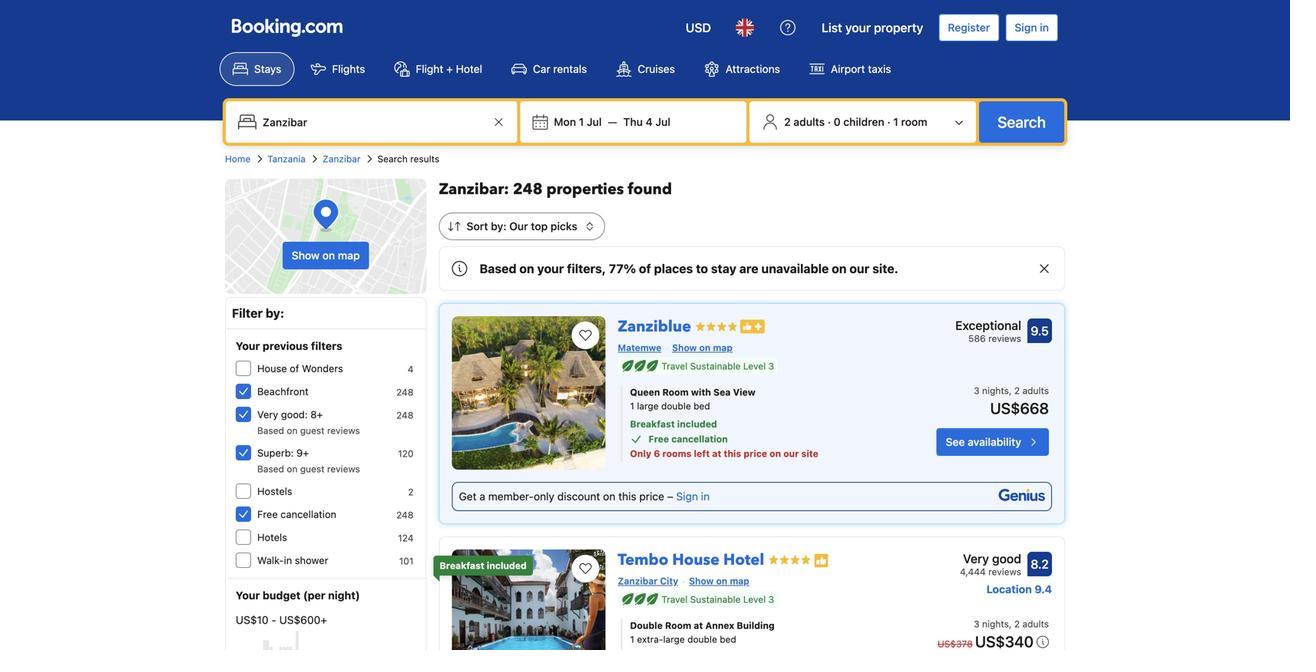 Task type: vqa. For each thing, say whether or not it's contained in the screenshot.
"Tembo House Hotel" image
yes



Task type: locate. For each thing, give the bounding box(es) containing it.
1 based on guest reviews from the top
[[257, 426, 360, 436]]

0 horizontal spatial our
[[784, 449, 799, 459]]

home
[[225, 154, 251, 164]]

based on guest reviews for 9+
[[257, 464, 360, 475]]

cruises
[[638, 63, 675, 75]]

show on map button
[[283, 242, 369, 270]]

filter by:
[[232, 306, 284, 321]]

1 vertical spatial breakfast
[[440, 561, 485, 571]]

2 sustainable from the top
[[690, 594, 741, 605]]

car
[[533, 63, 550, 75]]

with
[[691, 387, 711, 398]]

left
[[694, 449, 710, 459]]

level
[[743, 361, 766, 372], [743, 594, 766, 605]]

1 vertical spatial this
[[619, 490, 637, 503]]

1 horizontal spatial in
[[701, 490, 710, 503]]

1 vertical spatial ,
[[1009, 619, 1012, 630]]

· left 0
[[828, 116, 831, 128]]

hotel
[[456, 63, 482, 75], [724, 550, 764, 571]]

your up us$10
[[236, 589, 260, 602]]

travel
[[662, 361, 688, 372], [662, 594, 688, 605]]

1 vertical spatial our
[[784, 449, 799, 459]]

show on map inside button
[[292, 249, 360, 262]]

1 horizontal spatial your
[[846, 20, 871, 35]]

your
[[236, 340, 260, 353], [236, 589, 260, 602]]

1 horizontal spatial house
[[672, 550, 720, 571]]

jul right thu
[[656, 116, 671, 128]]

2 vertical spatial adults
[[1023, 619, 1049, 630]]

of right 77% at the top left
[[639, 262, 651, 276]]

, down location on the bottom right of page
[[1009, 619, 1012, 630]]

large
[[637, 401, 659, 412], [663, 634, 685, 645]]

breakfast right 101
[[440, 561, 485, 571]]

your down filter
[[236, 340, 260, 353]]

1 vertical spatial house
[[672, 550, 720, 571]]

adults down 9.4
[[1023, 619, 1049, 630]]

0 vertical spatial in
[[1040, 21, 1049, 34]]

hotel right +
[[456, 63, 482, 75]]

room
[[663, 387, 689, 398], [665, 621, 692, 631]]

1 vertical spatial sign in link
[[676, 490, 710, 503]]

1 inside the 1 large double bed breakfast included
[[630, 401, 635, 412]]

included
[[677, 419, 717, 430], [487, 561, 527, 571]]

0 horizontal spatial at
[[694, 621, 703, 631]]

4
[[646, 116, 653, 128], [408, 364, 414, 375]]

hotel up building in the right bottom of the page
[[724, 550, 764, 571]]

1 vertical spatial of
[[290, 363, 299, 374]]

0 horizontal spatial in
[[284, 555, 292, 566]]

room
[[901, 116, 928, 128]]

house up beachfront
[[257, 363, 287, 374]]

room inside property group
[[663, 387, 689, 398]]

very up 4,444
[[963, 552, 989, 566]]

bed down with
[[694, 401, 710, 412]]

taxis
[[868, 63, 891, 75]]

0 vertical spatial by:
[[491, 220, 507, 233]]

travel sustainable level 3 inside property group
[[662, 361, 774, 372]]

zanzibar for zanzibar city
[[618, 576, 658, 587]]

2 vertical spatial show
[[689, 576, 714, 587]]

tembo
[[618, 550, 669, 571]]

show
[[292, 249, 320, 262], [672, 343, 697, 353], [689, 576, 714, 587]]

2 left 0
[[784, 116, 791, 128]]

of
[[639, 262, 651, 276], [290, 363, 299, 374]]

in right "register" at the right of the page
[[1040, 21, 1049, 34]]

zanzibar down the tembo
[[618, 576, 658, 587]]

airport
[[831, 63, 865, 75]]

1 horizontal spatial free
[[649, 434, 669, 445]]

based on guest reviews down 8+
[[257, 426, 360, 436]]

1 horizontal spatial jul
[[656, 116, 671, 128]]

search for search results
[[378, 154, 408, 164]]

thu
[[623, 116, 643, 128]]

hotel inside 'link'
[[724, 550, 764, 571]]

, for 3 nights , 2 adults
[[1009, 619, 1012, 630]]

2 travel sustainable level 3 from the top
[[662, 594, 774, 605]]

0 vertical spatial show
[[292, 249, 320, 262]]

0 horizontal spatial included
[[487, 561, 527, 571]]

level for tembo house hotel
[[743, 594, 766, 605]]

room up the 1 large double bed breakfast included
[[663, 387, 689, 398]]

zanzibar for zanzibar
[[323, 154, 361, 164]]

2 vertical spatial based
[[257, 464, 284, 475]]

2 , from the top
[[1009, 619, 1012, 630]]

1 horizontal spatial breakfast
[[630, 419, 675, 430]]

sign right – on the bottom right
[[676, 490, 698, 503]]

search for search
[[998, 113, 1046, 131]]

2 your from the top
[[236, 589, 260, 602]]

nights down location on the bottom right of page
[[982, 619, 1009, 630]]

your left filters,
[[537, 262, 564, 276]]

breakfast
[[630, 419, 675, 430], [440, 561, 485, 571]]

included inside the 1 large double bed breakfast included
[[677, 419, 717, 430]]

0 vertical spatial of
[[639, 262, 651, 276]]

1 vertical spatial double
[[688, 634, 717, 645]]

1 vertical spatial sign
[[676, 490, 698, 503]]

1 horizontal spatial our
[[850, 262, 870, 276]]

free up 6
[[649, 434, 669, 445]]

1 vertical spatial adults
[[1023, 386, 1049, 396]]

sign in link right – on the bottom right
[[676, 490, 710, 503]]

0 vertical spatial sustainable
[[690, 361, 741, 372]]

2 travel from the top
[[662, 594, 688, 605]]

zanziblue
[[618, 316, 691, 338]]

search button
[[979, 101, 1065, 143]]

blue genius logo image
[[999, 489, 1045, 502], [999, 489, 1045, 502]]

, up us$668
[[1009, 386, 1012, 396]]

sustainable inside property group
[[690, 361, 741, 372]]

included up left
[[677, 419, 717, 430]]

zanziblue image
[[452, 316, 606, 470]]

0 horizontal spatial free
[[257, 509, 278, 520]]

property
[[874, 20, 923, 35]]

0 vertical spatial cancellation
[[672, 434, 728, 445]]

0 vertical spatial at
[[712, 449, 722, 459]]

1 sustainable from the top
[[690, 361, 741, 372]]

1 horizontal spatial ·
[[887, 116, 891, 128]]

free cancellation down 'hostels'
[[257, 509, 336, 520]]

in left shower
[[284, 555, 292, 566]]

1 inside double room at annex building 1 extra-large double bed
[[630, 634, 635, 645]]

2 level from the top
[[743, 594, 766, 605]]

2 nights from the top
[[982, 619, 1009, 630]]

by: left the our
[[491, 220, 507, 233]]

free inside property group
[[649, 434, 669, 445]]

1 vertical spatial large
[[663, 634, 685, 645]]

0 vertical spatial 4
[[646, 116, 653, 128]]

search inside button
[[998, 113, 1046, 131]]

1 vertical spatial at
[[694, 621, 703, 631]]

rooms
[[663, 449, 692, 459]]

1 level from the top
[[743, 361, 766, 372]]

room for double
[[665, 621, 692, 631]]

property group
[[439, 298, 1071, 525]]

–
[[667, 490, 673, 503]]

breakfast inside the 1 large double bed breakfast included
[[630, 419, 675, 430]]

travel down 'city'
[[662, 594, 688, 605]]

1 your from the top
[[236, 340, 260, 353]]

1 horizontal spatial sign
[[1015, 21, 1037, 34]]

this right left
[[724, 449, 741, 459]]

cancellation down 'hostels'
[[281, 509, 336, 520]]

2 up us$668
[[1014, 386, 1020, 396]]

hostels
[[257, 486, 292, 497]]

travel for zanziblue
[[662, 361, 688, 372]]

0 vertical spatial ,
[[1009, 386, 1012, 396]]

8.2
[[1031, 557, 1049, 572]]

bed down annex
[[720, 634, 737, 645]]

this property is part of our preferred partner programme. it is committed to providing commendable service and good value. it will pay us a higher commission if you make a booking. image
[[814, 553, 829, 569], [814, 553, 829, 569]]

jul left —
[[587, 116, 602, 128]]

1 down queen
[[630, 401, 635, 412]]

1 travel sustainable level 3 from the top
[[662, 361, 774, 372]]

zanzibar city
[[618, 576, 678, 587]]

1 horizontal spatial free cancellation
[[649, 434, 728, 445]]

hotel for tembo house hotel
[[724, 550, 764, 571]]

show on map for tembo house hotel
[[689, 576, 750, 587]]

·
[[828, 116, 831, 128], [887, 116, 891, 128]]

adults
[[794, 116, 825, 128], [1023, 386, 1049, 396], [1023, 619, 1049, 630]]

1 vertical spatial your
[[236, 589, 260, 602]]

our left site
[[784, 449, 799, 459]]

1 horizontal spatial search
[[998, 113, 1046, 131]]

1 vertical spatial guest
[[300, 464, 325, 475]]

double
[[661, 401, 691, 412], [688, 634, 717, 645]]

1 horizontal spatial price
[[744, 449, 767, 459]]

cancellation up left
[[672, 434, 728, 445]]

free cancellation
[[649, 434, 728, 445], [257, 509, 336, 520]]

0 horizontal spatial by:
[[266, 306, 284, 321]]

0 vertical spatial hotel
[[456, 63, 482, 75]]

children
[[844, 116, 885, 128]]

1 vertical spatial show
[[672, 343, 697, 353]]

large down 'city'
[[663, 634, 685, 645]]

based up "superb:"
[[257, 426, 284, 436]]

0 vertical spatial sign
[[1015, 21, 1037, 34]]

guest down 9+
[[300, 464, 325, 475]]

jul
[[587, 116, 602, 128], [656, 116, 671, 128]]

1 vertical spatial room
[[665, 621, 692, 631]]

248 for free cancellation
[[396, 510, 414, 521]]

0 vertical spatial breakfast
[[630, 419, 675, 430]]

sustainable up annex
[[690, 594, 741, 605]]

0 vertical spatial this
[[724, 449, 741, 459]]

1 right mon
[[579, 116, 584, 128]]

2 inside 3 nights , 2 adults us$668
[[1014, 386, 1020, 396]]

list your property link
[[813, 9, 933, 46]]

1 nights from the top
[[982, 386, 1009, 396]]

adults inside '2 adults · 0 children · 1 room' dropdown button
[[794, 116, 825, 128]]

very for good:
[[257, 409, 278, 421]]

our
[[850, 262, 870, 276], [784, 449, 799, 459]]

adults up us$668
[[1023, 386, 1049, 396]]

0 horizontal spatial house
[[257, 363, 287, 374]]

extra-
[[637, 634, 663, 645]]

2
[[784, 116, 791, 128], [1014, 386, 1020, 396], [408, 487, 414, 498], [1014, 619, 1020, 630]]

0 horizontal spatial your
[[537, 262, 564, 276]]

by: for filter
[[266, 306, 284, 321]]

only
[[630, 449, 652, 459]]

this property is part of our preferred plus programme. it is committed to providing outstanding service and excellent value. it will pay us a higher commission if you make a booking. image
[[741, 320, 765, 334], [741, 320, 765, 334]]

0 vertical spatial included
[[677, 419, 717, 430]]

double down annex
[[688, 634, 717, 645]]

0 horizontal spatial of
[[290, 363, 299, 374]]

sign in link right register link
[[1006, 14, 1058, 41]]

large down queen
[[637, 401, 659, 412]]

1 left extra-
[[630, 634, 635, 645]]

sustainable up sea
[[690, 361, 741, 372]]

248 for beachfront
[[396, 387, 414, 398]]

0 vertical spatial bed
[[694, 401, 710, 412]]

2 guest from the top
[[300, 464, 325, 475]]

search results updated. zanzibar: 248 properties found. applied filters: beachfront, very good: 8+, superb: 9+, free cancellation. element
[[439, 179, 1065, 200]]

zanzibar: 248 properties found
[[439, 179, 672, 200]]

248
[[513, 179, 543, 200], [396, 387, 414, 398], [396, 410, 414, 421], [396, 510, 414, 521]]

1 horizontal spatial of
[[639, 262, 651, 276]]

cancellation inside property group
[[672, 434, 728, 445]]

1 horizontal spatial hotel
[[724, 550, 764, 571]]

mon
[[554, 116, 576, 128]]

0 horizontal spatial very
[[257, 409, 278, 421]]

level up building in the right bottom of the page
[[743, 594, 766, 605]]

0 horizontal spatial sign
[[676, 490, 698, 503]]

by: right filter
[[266, 306, 284, 321]]

free cancellation up "rooms"
[[649, 434, 728, 445]]

by:
[[491, 220, 507, 233], [266, 306, 284, 321]]

1 , from the top
[[1009, 386, 1012, 396]]

filter
[[232, 306, 263, 321]]

our left site.
[[850, 262, 870, 276]]

1 vertical spatial in
[[701, 490, 710, 503]]

get a member-only discount on this price – sign in
[[459, 490, 710, 503]]

house up 'city'
[[672, 550, 720, 571]]

0 horizontal spatial ·
[[828, 116, 831, 128]]

show inside property group
[[672, 343, 697, 353]]

1 vertical spatial bed
[[720, 634, 737, 645]]

at right left
[[712, 449, 722, 459]]

your right the list at right top
[[846, 20, 871, 35]]

1 horizontal spatial large
[[663, 634, 685, 645]]

guest for good:
[[300, 426, 325, 436]]

in for sign in
[[1040, 21, 1049, 34]]

1 vertical spatial travel
[[662, 594, 688, 605]]

1 horizontal spatial at
[[712, 449, 722, 459]]

0 vertical spatial room
[[663, 387, 689, 398]]

double room at annex building link
[[630, 619, 890, 633]]

nights up us$668
[[982, 386, 1009, 396]]

1 left room
[[894, 116, 899, 128]]

0 vertical spatial level
[[743, 361, 766, 372]]

sea
[[714, 387, 731, 398]]

sort
[[467, 220, 488, 233]]

usd button
[[677, 9, 720, 46]]

double down 'queen room with sea view'
[[661, 401, 691, 412]]

based down the our
[[480, 262, 517, 276]]

nights inside 3 nights , 2 adults us$668
[[982, 386, 1009, 396]]

2 horizontal spatial in
[[1040, 21, 1049, 34]]

rentals
[[553, 63, 587, 75]]

room right double
[[665, 621, 692, 631]]

map inside property group
[[713, 343, 733, 353]]

airport taxis link
[[796, 52, 904, 86]]

1 vertical spatial free cancellation
[[257, 509, 336, 520]]

adults inside 3 nights , 2 adults us$668
[[1023, 386, 1049, 396]]

search
[[998, 113, 1046, 131], [378, 154, 408, 164]]

nights for 3 nights , 2 adults
[[982, 619, 1009, 630]]

wonders
[[302, 363, 343, 374]]

0 vertical spatial very
[[257, 409, 278, 421]]

0 horizontal spatial bed
[[694, 401, 710, 412]]

sign right "register" at the right of the page
[[1015, 21, 1037, 34]]

large inside the 1 large double bed breakfast included
[[637, 401, 659, 412]]

0 horizontal spatial hotel
[[456, 63, 482, 75]]

3 up see availability
[[974, 386, 980, 396]]

based down "superb:"
[[257, 464, 284, 475]]

travel sustainable level 3
[[662, 361, 774, 372], [662, 594, 774, 605]]

house inside 'link'
[[672, 550, 720, 571]]

of down your previous filters
[[290, 363, 299, 374]]

show for tembo house hotel
[[689, 576, 714, 587]]

· right the children
[[887, 116, 891, 128]]

nights for 3 nights , 2 adults us$668
[[982, 386, 1009, 396]]

level up the queen room with sea view link
[[743, 361, 766, 372]]

2 adults · 0 children · 1 room
[[784, 116, 928, 128]]

us$10 - us$600+
[[236, 614, 327, 627]]

travel sustainable level 3 up annex
[[662, 594, 774, 605]]

6
[[654, 449, 660, 459]]

Where are you going? field
[[257, 108, 490, 136]]

travel inside property group
[[662, 361, 688, 372]]

stay
[[711, 262, 737, 276]]

show on map inside property group
[[672, 343, 733, 353]]

free up hotels
[[257, 509, 278, 520]]

1 travel from the top
[[662, 361, 688, 372]]

member-
[[488, 490, 534, 503]]

1 vertical spatial 4
[[408, 364, 414, 375]]

large inside double room at annex building 1 extra-large double bed
[[663, 634, 685, 645]]

0 vertical spatial based on guest reviews
[[257, 426, 360, 436]]

reviews
[[989, 333, 1022, 344], [327, 426, 360, 436], [327, 464, 360, 475], [989, 567, 1022, 578]]

by: for sort
[[491, 220, 507, 233]]

2 vertical spatial show on map
[[689, 576, 750, 587]]

0 vertical spatial search
[[998, 113, 1046, 131]]

at left annex
[[694, 621, 703, 631]]

guest
[[300, 426, 325, 436], [300, 464, 325, 475]]

price right left
[[744, 449, 767, 459]]

level inside property group
[[743, 361, 766, 372]]

home link
[[225, 152, 251, 166]]

1 vertical spatial travel sustainable level 3
[[662, 594, 774, 605]]

0 vertical spatial travel sustainable level 3
[[662, 361, 774, 372]]

3 inside 3 nights , 2 adults us$668
[[974, 386, 980, 396]]

very good element
[[960, 550, 1022, 568]]

1 vertical spatial based on guest reviews
[[257, 464, 360, 475]]

1 vertical spatial price
[[639, 490, 664, 503]]

9+
[[297, 447, 309, 459]]

based on guest reviews for good:
[[257, 426, 360, 436]]

1 horizontal spatial bed
[[720, 634, 737, 645]]

based on guest reviews down 9+
[[257, 464, 360, 475]]

2 vertical spatial map
[[730, 576, 750, 587]]

1 vertical spatial level
[[743, 594, 766, 605]]

price left – on the bottom right
[[639, 490, 664, 503]]

found
[[628, 179, 672, 200]]

1 horizontal spatial very
[[963, 552, 989, 566]]

1 vertical spatial based
[[257, 426, 284, 436]]

2 · from the left
[[887, 116, 891, 128]]

0 horizontal spatial jul
[[587, 116, 602, 128]]

1 horizontal spatial sign in link
[[1006, 14, 1058, 41]]

travel up 'queen room with sea view'
[[662, 361, 688, 372]]

availability
[[968, 436, 1022, 449]]

0 vertical spatial price
[[744, 449, 767, 459]]

in right – on the bottom right
[[701, 490, 710, 503]]

1 horizontal spatial by:
[[491, 220, 507, 233]]

1 guest from the top
[[300, 426, 325, 436]]

get
[[459, 490, 477, 503]]

very left good:
[[257, 409, 278, 421]]

travel sustainable level 3 up sea
[[662, 361, 774, 372]]

room inside double room at annex building 1 extra-large double bed
[[665, 621, 692, 631]]

zanzibar down where are you going? "field"
[[323, 154, 361, 164]]

your for your previous filters
[[236, 340, 260, 353]]

very inside the very good 4,444 reviews
[[963, 552, 989, 566]]

included down member-
[[487, 561, 527, 571]]

bed inside double room at annex building 1 extra-large double bed
[[720, 634, 737, 645]]

1 horizontal spatial included
[[677, 419, 717, 430]]

this left – on the bottom right
[[619, 490, 637, 503]]

show for zanziblue
[[672, 343, 697, 353]]

mon 1 jul button
[[548, 108, 608, 136]]

0 vertical spatial free
[[649, 434, 669, 445]]

in
[[1040, 21, 1049, 34], [701, 490, 710, 503], [284, 555, 292, 566]]

2 based on guest reviews from the top
[[257, 464, 360, 475]]

0
[[834, 116, 841, 128]]

adults left 0
[[794, 116, 825, 128]]

breakfast up 6
[[630, 419, 675, 430]]

your for your budget (per night)
[[236, 589, 260, 602]]

—
[[608, 116, 617, 128]]

guest down 8+
[[300, 426, 325, 436]]

, inside 3 nights , 2 adults us$668
[[1009, 386, 1012, 396]]



Task type: describe. For each thing, give the bounding box(es) containing it.
location
[[987, 583, 1032, 596]]

adults for 3 nights , 2 adults us$668
[[1023, 386, 1049, 396]]

3 up the double room at annex building link
[[769, 594, 774, 605]]

1 vertical spatial cancellation
[[281, 509, 336, 520]]

4,444
[[960, 567, 986, 578]]

hotels
[[257, 532, 287, 543]]

travel sustainable level 3 for tembo house hotel
[[662, 594, 774, 605]]

our
[[509, 220, 528, 233]]

bed inside the 1 large double bed breakfast included
[[694, 401, 710, 412]]

77%
[[609, 262, 636, 276]]

flight
[[416, 63, 443, 75]]

in for walk-in shower
[[284, 555, 292, 566]]

zanziblue link
[[618, 310, 691, 338]]

a
[[480, 490, 485, 503]]

586
[[969, 333, 986, 344]]

free cancellation inside property group
[[649, 434, 728, 445]]

airport taxis
[[831, 63, 891, 75]]

0 vertical spatial based
[[480, 262, 517, 276]]

sort by: our top picks
[[467, 220, 577, 233]]

1 vertical spatial your
[[537, 262, 564, 276]]

see availability link
[[937, 429, 1049, 456]]

site.
[[873, 262, 899, 276]]

room for queen
[[663, 387, 689, 398]]

tembo house hotel link
[[618, 544, 764, 571]]

picks
[[551, 220, 577, 233]]

sustainable for tembo house hotel
[[690, 594, 741, 605]]

search results
[[378, 154, 440, 164]]

map inside button
[[338, 249, 360, 262]]

sign in
[[1015, 21, 1049, 34]]

car rentals
[[533, 63, 587, 75]]

based for very good: 8+
[[257, 426, 284, 436]]

sign inside property group
[[676, 490, 698, 503]]

9.4
[[1035, 583, 1052, 596]]

zanzibar:
[[439, 179, 509, 200]]

tanzania
[[268, 154, 306, 164]]

shower
[[295, 555, 328, 566]]

map for zanziblue
[[713, 343, 733, 353]]

map for tembo house hotel
[[730, 576, 750, 587]]

101
[[399, 556, 414, 567]]

are
[[740, 262, 759, 276]]

superb: 9+
[[257, 447, 309, 459]]

car rentals link
[[499, 52, 600, 86]]

tembo house hotel image
[[452, 550, 606, 651]]

reviews inside the very good 4,444 reviews
[[989, 567, 1022, 578]]

0 vertical spatial your
[[846, 20, 871, 35]]

0 horizontal spatial free cancellation
[[257, 509, 336, 520]]

scored 9.5 element
[[1028, 319, 1052, 343]]

unavailable
[[762, 262, 829, 276]]

124
[[398, 533, 414, 544]]

show inside show on map button
[[292, 249, 320, 262]]

2 inside dropdown button
[[784, 116, 791, 128]]

2 down location 9.4
[[1014, 619, 1020, 630]]

see
[[946, 436, 965, 449]]

flights link
[[298, 52, 378, 86]]

0 horizontal spatial this
[[619, 490, 637, 503]]

0 horizontal spatial 4
[[408, 364, 414, 375]]

level for zanziblue
[[743, 361, 766, 372]]

beachfront
[[257, 386, 309, 397]]

queen room with sea view
[[630, 387, 756, 398]]

us$378
[[938, 639, 973, 650]]

2 jul from the left
[[656, 116, 671, 128]]

sustainable for zanziblue
[[690, 361, 741, 372]]

double room at annex building 1 extra-large double bed
[[630, 621, 775, 645]]

1 inside dropdown button
[[894, 116, 899, 128]]

filters
[[311, 340, 342, 353]]

walk-in shower
[[257, 555, 328, 566]]

cruises link
[[603, 52, 688, 86]]

120
[[398, 449, 414, 459]]

double inside the 1 large double bed breakfast included
[[661, 401, 691, 412]]

travel sustainable level 3 for zanziblue
[[662, 361, 774, 372]]

us$600+
[[279, 614, 327, 627]]

1 horizontal spatial this
[[724, 449, 741, 459]]

your previous filters
[[236, 340, 342, 353]]

scored 8.2 element
[[1028, 552, 1052, 577]]

(per
[[303, 589, 325, 602]]

filters,
[[567, 262, 606, 276]]

register
[[948, 21, 990, 34]]

booking.com image
[[232, 18, 343, 37]]

list your property
[[822, 20, 923, 35]]

very for good
[[963, 552, 989, 566]]

usd
[[686, 20, 711, 35]]

us$668
[[990, 399, 1049, 417]]

double inside double room at annex building 1 extra-large double bed
[[688, 634, 717, 645]]

annex
[[706, 621, 735, 631]]

adults for 3 nights , 2 adults
[[1023, 619, 1049, 630]]

our inside property group
[[784, 449, 799, 459]]

guest for 9+
[[300, 464, 325, 475]]

very good: 8+
[[257, 409, 323, 421]]

1 horizontal spatial 4
[[646, 116, 653, 128]]

flight + hotel link
[[381, 52, 495, 86]]

0 vertical spatial house
[[257, 363, 287, 374]]

to
[[696, 262, 708, 276]]

properties
[[547, 179, 624, 200]]

house of wonders
[[257, 363, 343, 374]]

3 nights , 2 adults
[[974, 619, 1049, 630]]

city
[[660, 576, 678, 587]]

based for superb: 9+
[[257, 464, 284, 475]]

places
[[654, 262, 693, 276]]

tembo house hotel
[[618, 550, 764, 571]]

9.5
[[1031, 324, 1049, 338]]

at inside property group
[[712, 449, 722, 459]]

248 for very good: 8+
[[396, 410, 414, 421]]

show on map for zanziblue
[[672, 343, 733, 353]]

3 nights , 2 adults us$668
[[974, 386, 1049, 417]]

1 · from the left
[[828, 116, 831, 128]]

exceptional element
[[956, 316, 1022, 335]]

good
[[992, 552, 1022, 566]]

night)
[[328, 589, 360, 602]]

0 horizontal spatial breakfast
[[440, 561, 485, 571]]

flights
[[332, 63, 365, 75]]

1 jul from the left
[[587, 116, 602, 128]]

3 down 4,444
[[974, 619, 980, 630]]

+
[[446, 63, 453, 75]]

double
[[630, 621, 663, 631]]

on inside show on map button
[[322, 249, 335, 262]]

2 down 120 at the left bottom
[[408, 487, 414, 498]]

stays link
[[220, 52, 295, 86]]

travel for tembo house hotel
[[662, 594, 688, 605]]

tanzania link
[[268, 152, 306, 166]]

2 adults · 0 children · 1 room button
[[756, 108, 970, 137]]

3 up the queen room with sea view link
[[769, 361, 774, 372]]

view
[[733, 387, 756, 398]]

your budget (per night)
[[236, 589, 360, 602]]

flight + hotel
[[416, 63, 482, 75]]

hotel for flight + hotel
[[456, 63, 482, 75]]

reviews inside exceptional 586 reviews
[[989, 333, 1022, 344]]

only 6 rooms left at this price on our site
[[630, 449, 819, 459]]

0 horizontal spatial sign in link
[[676, 490, 710, 503]]

in inside property group
[[701, 490, 710, 503]]

at inside double room at annex building 1 extra-large double bed
[[694, 621, 703, 631]]

thu 4 jul button
[[617, 108, 677, 136]]

exceptional 586 reviews
[[956, 318, 1022, 344]]

walk-
[[257, 555, 284, 566]]

1 vertical spatial free
[[257, 509, 278, 520]]

breakfast included
[[440, 561, 527, 571]]

results
[[410, 154, 440, 164]]

superb:
[[257, 447, 294, 459]]

, for 3 nights , 2 adults us$668
[[1009, 386, 1012, 396]]

good:
[[281, 409, 308, 421]]

building
[[737, 621, 775, 631]]



